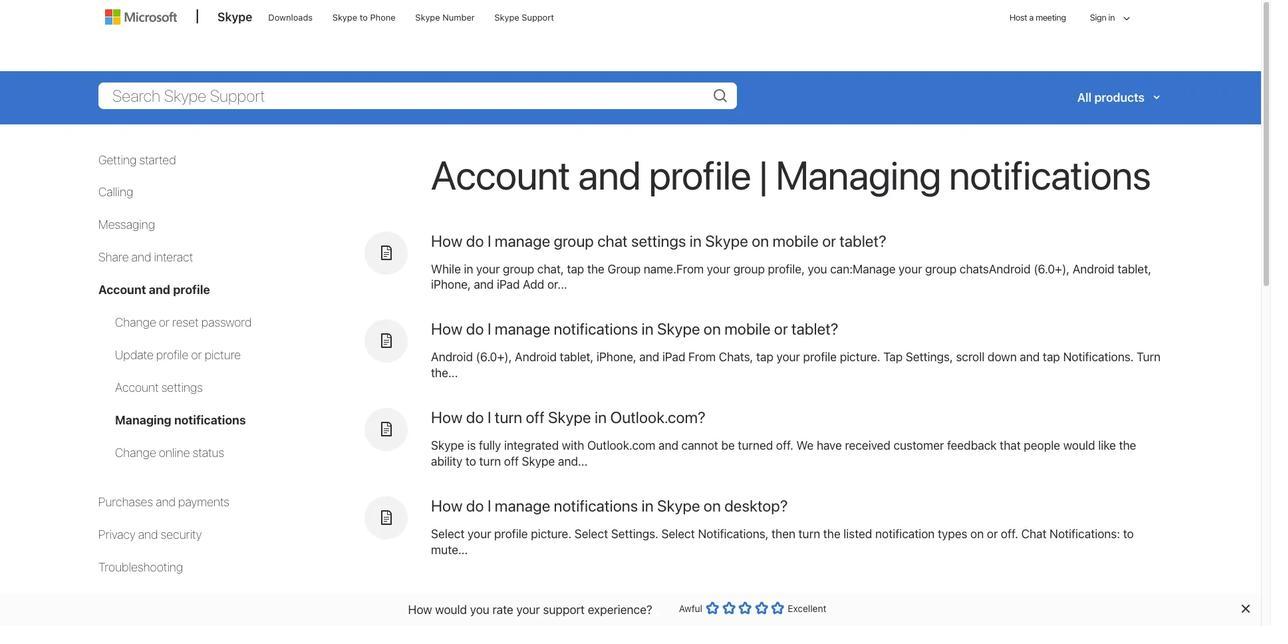 Task type: vqa. For each thing, say whether or not it's contained in the screenshot.
turn
yes



Task type: describe. For each thing, give the bounding box(es) containing it.
account for account and profile
[[98, 283, 146, 297]]

troubleshooting
[[98, 560, 183, 574]]

how do i manage notifications in skype on mobile or tablet? link
[[431, 320, 839, 338]]

security
[[161, 527, 202, 541]]

off inside 'skype is fully integrated with outlook.com and cannot be turned off. we have received customer feedback that people would like the ability to turn off skype and...'
[[504, 455, 519, 469]]

0 vertical spatial turn
[[495, 408, 522, 427]]

chatsandroid
[[960, 262, 1031, 276]]

account and profile link
[[98, 283, 210, 297]]

1 horizontal spatial settings
[[631, 231, 686, 250]]

online
[[159, 446, 190, 460]]

sign in
[[1090, 12, 1115, 23]]

or left reset
[[159, 315, 170, 329]]

in down name.from
[[642, 320, 654, 338]]

manage for how do i manage notifications in skype on desktop?
[[495, 496, 550, 515]]

group left profile,
[[734, 262, 765, 276]]

share
[[98, 250, 129, 264]]

do for how do i manage notifications in skype on mobile or tablet?
[[466, 320, 484, 338]]

change online status
[[115, 446, 224, 460]]

1 horizontal spatial tap
[[756, 350, 774, 364]]

0 horizontal spatial settings
[[161, 381, 203, 395]]

2 option from the left
[[722, 601, 736, 615]]

0 horizontal spatial mobile
[[725, 320, 771, 338]]

while in your group chat, tap the group name.from your group profile, you can:manage your group chatsandroid (6.0+), android tablet, iphone, and ipad add or...
[[431, 262, 1152, 292]]

account for account settings
[[115, 381, 159, 395]]

integrated
[[504, 439, 559, 453]]

i for how do i manage group chat settings in skype on mobile or tablet?
[[488, 231, 491, 250]]

account and profile
[[98, 283, 210, 297]]

downloads
[[268, 12, 313, 23]]

do for how do i turn off skype in outlook.com?
[[466, 408, 484, 427]]

Search Skype Support text field
[[98, 82, 737, 109]]

skype to phone
[[332, 12, 396, 23]]

managing notifications
[[115, 413, 246, 427]]

update
[[115, 348, 154, 362]]

settings.
[[611, 527, 659, 541]]

be
[[721, 439, 735, 453]]

1 select from the left
[[431, 527, 465, 541]]

2 select from the left
[[575, 527, 608, 541]]

how do i manage group chat settings in skype on mobile or tablet?
[[431, 231, 887, 250]]

feedback
[[947, 439, 997, 453]]

share and interact link
[[98, 250, 193, 264]]

how do i turn off skype in outlook.com? link
[[431, 408, 706, 427]]

host a meeting
[[1010, 12, 1066, 23]]

received
[[845, 439, 891, 453]]

awful
[[679, 603, 703, 614]]

number
[[443, 12, 475, 23]]

1 vertical spatial managing
[[115, 413, 171, 427]]

change for change online status
[[115, 446, 156, 460]]

listed
[[844, 527, 873, 541]]

you inside while in your group chat, tap the group name.from your group profile, you can:manage your group chatsandroid (6.0+), android tablet, iphone, and ipad add or...
[[808, 262, 827, 276]]

do for how do i manage notifications in skype on desktop?
[[466, 496, 484, 515]]

i for how do i turn off skype in outlook.com?
[[488, 408, 491, 427]]

how would you rate your support experience? list box
[[706, 599, 785, 622]]

to inside select your profile picture. select settings. select notifications, then turn the listed notification types on or off. chat notifications: to mute...
[[1123, 527, 1134, 541]]

is
[[467, 439, 476, 453]]

notification
[[876, 527, 935, 541]]

or...
[[547, 278, 567, 292]]

outlook.com
[[587, 439, 656, 453]]

group left chatsandroid
[[925, 262, 957, 276]]

tablet, inside 'android (6.0+), android tablet, iphone, and ipad from chats, tap your profile picture. tap settings, scroll down and tap notifications. turn the...'
[[560, 350, 594, 364]]

skype is fully integrated with outlook.com and cannot be turned off. we have received customer feedback that people would like the ability to turn off skype and...
[[431, 439, 1137, 469]]

your right name.from
[[707, 262, 731, 276]]

turn inside 'skype is fully integrated with outlook.com and cannot be turned off. we have received customer feedback that people would like the ability to turn off skype and...'
[[479, 455, 501, 469]]

profile inside 'android (6.0+), android tablet, iphone, and ipad from chats, tap your profile picture. tap settings, scroll down and tap notifications. turn the...'
[[803, 350, 837, 364]]

dismiss the survey image
[[1240, 603, 1251, 614]]

ipad inside while in your group chat, tap the group name.from your group profile, you can:manage your group chatsandroid (6.0+), android tablet, iphone, and ipad add or...
[[497, 278, 520, 292]]

1 horizontal spatial android
[[515, 350, 557, 364]]

how do i manage notifications in skype on desktop? link
[[431, 496, 788, 515]]

skype number link
[[409, 1, 481, 33]]

how for how do i manage group chat settings in skype on mobile or tablet?
[[431, 231, 463, 250]]

calling
[[98, 185, 133, 199]]

chat
[[598, 231, 628, 250]]

notifications:
[[1050, 527, 1120, 541]]

in inside while in your group chat, tap the group name.from your group profile, you can:manage your group chatsandroid (6.0+), android tablet, iphone, and ipad add or...
[[464, 262, 473, 276]]

and up chat
[[578, 151, 641, 198]]

excellent
[[788, 603, 827, 614]]

people
[[1024, 439, 1061, 453]]

sign in link
[[1078, 0, 1135, 37]]

calling link
[[98, 185, 133, 199]]

0 horizontal spatial would
[[435, 602, 467, 616]]

and right down
[[1020, 350, 1040, 364]]

2 horizontal spatial tap
[[1043, 350, 1060, 364]]

how for how would you rate your support experience?
[[408, 602, 432, 616]]

tablet, inside while in your group chat, tap the group name.from your group profile, you can:manage your group chatsandroid (6.0+), android tablet, iphone, and ipad add or...
[[1118, 262, 1152, 276]]

0 vertical spatial mobile
[[773, 231, 819, 250]]

manage for how do i manage notifications in skype on mobile or tablet?
[[495, 320, 550, 338]]

profile,
[[768, 262, 805, 276]]

started
[[139, 153, 176, 167]]

in up name.from
[[690, 231, 702, 250]]

getting started link
[[98, 153, 176, 167]]

manage for how do i manage group chat settings in skype on mobile or tablet?
[[495, 231, 550, 250]]

fully
[[479, 439, 501, 453]]

and down the how do i manage notifications in skype on mobile or tablet?
[[640, 350, 660, 364]]

skype support
[[495, 12, 554, 23]]

in up settings.
[[642, 496, 654, 515]]

your right "can:manage"
[[899, 262, 922, 276]]

desktop?
[[725, 496, 788, 515]]

menu bar containing host a meeting
[[99, 0, 1162, 70]]

settings,
[[906, 350, 953, 364]]

phone
[[370, 12, 396, 23]]

off. inside select your profile picture. select settings. select notifications, then turn the listed notification types on or off. chat notifications: to mute...
[[1001, 527, 1019, 541]]

your inside select your profile picture. select settings. select notifications, then turn the listed notification types on or off. chat notifications: to mute...
[[468, 527, 491, 541]]

do for how do i manage group chat settings in skype on mobile or tablet?
[[466, 231, 484, 250]]

password
[[201, 315, 252, 329]]

0 horizontal spatial android
[[431, 350, 473, 364]]

(6.0+), inside while in your group chat, tap the group name.from your group profile, you can:manage your group chatsandroid (6.0+), android tablet, iphone, and ipad add or...
[[1034, 262, 1070, 276]]

purchases and payments
[[98, 495, 230, 509]]

1 option from the left
[[706, 601, 719, 615]]

tap
[[884, 350, 903, 364]]

down
[[988, 350, 1017, 364]]

your right while
[[476, 262, 500, 276]]

mute...
[[431, 543, 468, 557]]

chat,
[[537, 262, 564, 276]]

how do i turn off skype in outlook.com?
[[431, 408, 706, 427]]

4 option from the left
[[755, 601, 768, 615]]

ability
[[431, 455, 463, 469]]

select your profile picture. select settings. select notifications, then turn the listed notification types on or off. chat notifications: to mute...
[[431, 527, 1134, 557]]

and inside 'skype is fully integrated with outlook.com and cannot be turned off. we have received customer feedback that people would like the ability to turn off skype and...'
[[659, 439, 679, 453]]

customer
[[894, 439, 944, 453]]

in up 'outlook.com'
[[595, 408, 607, 427]]

that
[[1000, 439, 1021, 453]]

to inside 'skype is fully integrated with outlook.com and cannot be turned off. we have received customer feedback that people would like the ability to turn off skype and...'
[[466, 455, 476, 469]]

we
[[797, 439, 814, 453]]

update profile or picture link
[[115, 348, 241, 362]]

cannot
[[682, 439, 718, 453]]

change or reset password
[[115, 315, 252, 329]]

on inside select your profile picture. select settings. select notifications, then turn the listed notification types on or off. chat notifications: to mute...
[[971, 527, 984, 541]]

how for how do i turn off skype in outlook.com?
[[431, 408, 463, 427]]

account for account and profile | managing notifications
[[431, 151, 570, 198]]

how do i manage notifications in skype on desktop?
[[431, 496, 788, 515]]



Task type: locate. For each thing, give the bounding box(es) containing it.
while
[[431, 262, 461, 276]]

add
[[523, 278, 544, 292]]

scroll
[[956, 350, 985, 364]]

change left online
[[115, 446, 156, 460]]

notifications.
[[1063, 350, 1134, 364]]

and up security
[[156, 495, 176, 509]]

getting started
[[98, 153, 176, 167]]

and right share on the left of the page
[[131, 250, 151, 264]]

off.
[[776, 439, 794, 453], [1001, 527, 1019, 541]]

0 horizontal spatial tablet?
[[792, 320, 839, 338]]

0 horizontal spatial picture.
[[531, 527, 572, 541]]

microsoft image
[[105, 9, 177, 25]]

notifications,
[[698, 527, 769, 541]]

1 horizontal spatial (6.0+),
[[1034, 262, 1070, 276]]

getting
[[98, 153, 137, 167]]

0 vertical spatial to
[[360, 12, 368, 23]]

or right types
[[987, 527, 998, 541]]

profile for account and profile | managing notifications
[[649, 151, 751, 198]]

to down is
[[466, 455, 476, 469]]

do
[[466, 231, 484, 250], [466, 320, 484, 338], [466, 408, 484, 427], [466, 496, 484, 515]]

ipad
[[497, 278, 520, 292], [663, 350, 686, 364]]

0 horizontal spatial the
[[587, 262, 605, 276]]

on up the from
[[704, 320, 721, 338]]

1 horizontal spatial picture.
[[840, 350, 881, 364]]

1 vertical spatial manage
[[495, 320, 550, 338]]

i
[[488, 231, 491, 250], [488, 320, 491, 338], [488, 408, 491, 427], [488, 496, 491, 515]]

select
[[431, 527, 465, 541], [575, 527, 608, 541], [662, 527, 695, 541]]

1 vertical spatial turn
[[479, 455, 501, 469]]

update profile or picture
[[115, 348, 241, 362]]

host a meeting link
[[999, 1, 1077, 35]]

name.from
[[644, 262, 704, 276]]

purchases
[[98, 495, 153, 509]]

1 i from the top
[[488, 231, 491, 250]]

managing
[[776, 151, 941, 198], [115, 413, 171, 427]]

turn inside select your profile picture. select settings. select notifications, then turn the listed notification types on or off. chat notifications: to mute...
[[799, 527, 820, 541]]

tap up or...
[[567, 262, 584, 276]]

0 horizontal spatial you
[[470, 602, 490, 616]]

1 vertical spatial off.
[[1001, 527, 1019, 541]]

how
[[431, 231, 463, 250], [431, 320, 463, 338], [431, 408, 463, 427], [431, 496, 463, 515], [408, 602, 432, 616]]

1 change from the top
[[115, 315, 156, 329]]

off. left chat
[[1001, 527, 1019, 541]]

settings
[[631, 231, 686, 250], [161, 381, 203, 395]]

skype
[[218, 10, 252, 24], [332, 12, 357, 23], [415, 12, 440, 23], [495, 12, 519, 23], [705, 231, 748, 250], [657, 320, 700, 338], [548, 408, 591, 427], [431, 439, 464, 453], [522, 455, 555, 469], [657, 496, 700, 515]]

turn right then
[[799, 527, 820, 541]]

turn down fully at the bottom left of the page
[[479, 455, 501, 469]]

off. inside 'skype is fully integrated with outlook.com and cannot be turned off. we have received customer feedback that people would like the ability to turn off skype and...'
[[776, 439, 794, 453]]

account settings link
[[115, 381, 203, 395]]

1 vertical spatial would
[[435, 602, 467, 616]]

0 vertical spatial change
[[115, 315, 156, 329]]

1 vertical spatial off
[[504, 455, 519, 469]]

skype support link
[[489, 1, 560, 33]]

1 vertical spatial picture.
[[531, 527, 572, 541]]

settings up name.from
[[631, 231, 686, 250]]

mobile up "chats,"
[[725, 320, 771, 338]]

and down outlook.com?
[[659, 439, 679, 453]]

iphone, down the how do i manage notifications in skype on mobile or tablet?
[[597, 350, 637, 364]]

1 horizontal spatial you
[[808, 262, 827, 276]]

4 i from the top
[[488, 496, 491, 515]]

group up add
[[503, 262, 534, 276]]

2 horizontal spatial android
[[1073, 262, 1115, 276]]

tab list containing change or reset password
[[98, 315, 351, 461]]

or up 'android (6.0+), android tablet, iphone, and ipad from chats, tap your profile picture. tap settings, scroll down and tap notifications. turn the...'
[[774, 320, 788, 338]]

support
[[522, 12, 554, 23]]

1 vertical spatial the
[[1119, 439, 1137, 453]]

0 vertical spatial you
[[808, 262, 827, 276]]

change for change or reset password
[[115, 315, 156, 329]]

tablet?
[[840, 231, 887, 250], [792, 320, 839, 338]]

0 horizontal spatial to
[[360, 12, 368, 23]]

2 vertical spatial to
[[1123, 527, 1134, 541]]

host
[[1010, 12, 1027, 23]]

profile
[[649, 151, 751, 198], [173, 283, 210, 297], [156, 348, 188, 362], [803, 350, 837, 364], [494, 527, 528, 541]]

and inside while in your group chat, tap the group name.from your group profile, you can:manage your group chatsandroid (6.0+), android tablet, iphone, and ipad add or...
[[474, 278, 494, 292]]

menu bar
[[99, 0, 1162, 70]]

select up mute... on the bottom
[[431, 527, 465, 541]]

1 vertical spatial (6.0+),
[[476, 350, 512, 364]]

1 do from the top
[[466, 231, 484, 250]]

to
[[360, 12, 368, 23], [466, 455, 476, 469], [1123, 527, 1134, 541]]

the inside select your profile picture. select settings. select notifications, then turn the listed notification types on or off. chat notifications: to mute...
[[823, 527, 841, 541]]

tap inside while in your group chat, tap the group name.from your group profile, you can:manage your group chatsandroid (6.0+), android tablet, iphone, and ipad add or...
[[567, 262, 584, 276]]

2 vertical spatial the
[[823, 527, 841, 541]]

3 option from the left
[[739, 601, 752, 615]]

tap right "chats,"
[[756, 350, 774, 364]]

3 manage from the top
[[495, 496, 550, 515]]

0 vertical spatial off.
[[776, 439, 794, 453]]

to inside "link"
[[360, 12, 368, 23]]

1 vertical spatial tablet?
[[792, 320, 839, 338]]

manage up chat,
[[495, 231, 550, 250]]

mobile
[[773, 231, 819, 250], [725, 320, 771, 338]]

the inside 'skype is fully integrated with outlook.com and cannot be turned off. we have received customer feedback that people would like the ability to turn off skype and...'
[[1119, 439, 1137, 453]]

0 horizontal spatial iphone,
[[431, 278, 471, 292]]

0 horizontal spatial tablet,
[[560, 350, 594, 364]]

group
[[608, 262, 641, 276]]

privacy
[[98, 527, 135, 541]]

0 vertical spatial ipad
[[497, 278, 520, 292]]

how up the...
[[431, 320, 463, 338]]

would left rate
[[435, 602, 467, 616]]

1 vertical spatial iphone,
[[597, 350, 637, 364]]

1 horizontal spatial the
[[823, 527, 841, 541]]

how do i manage notifications in skype on mobile or tablet?
[[431, 320, 839, 338]]

0 vertical spatial would
[[1064, 439, 1096, 453]]

and down share and interact
[[149, 283, 170, 297]]

or up "can:manage"
[[822, 231, 836, 250]]

0 vertical spatial tablet,
[[1118, 262, 1152, 276]]

off
[[526, 408, 545, 427], [504, 455, 519, 469]]

1 horizontal spatial managing
[[776, 151, 941, 198]]

tap left notifications.
[[1043, 350, 1060, 364]]

select down how do i manage notifications in skype on desktop?
[[575, 527, 608, 541]]

else
[[156, 593, 177, 607]]

0 horizontal spatial tap
[[567, 262, 584, 276]]

how for how do i manage notifications in skype on desktop?
[[431, 496, 463, 515]]

and...
[[558, 455, 588, 469]]

the
[[587, 262, 605, 276], [1119, 439, 1137, 453], [823, 527, 841, 541]]

meeting
[[1036, 12, 1066, 23]]

profile inside select your profile picture. select settings. select notifications, then turn the listed notification types on or off. chat notifications: to mute...
[[494, 527, 528, 541]]

on right types
[[971, 527, 984, 541]]

outlook.com?
[[610, 408, 706, 427]]

0 horizontal spatial ipad
[[497, 278, 520, 292]]

0 vertical spatial managing
[[776, 151, 941, 198]]

2 change from the top
[[115, 446, 156, 460]]

select right settings.
[[662, 527, 695, 541]]

1 horizontal spatial tablet?
[[840, 231, 887, 250]]

and right privacy
[[138, 527, 158, 541]]

1 vertical spatial tablet,
[[560, 350, 594, 364]]

and left add
[[474, 278, 494, 292]]

the inside while in your group chat, tap the group name.from your group profile, you can:manage your group chatsandroid (6.0+), android tablet, iphone, and ipad add or...
[[587, 262, 605, 276]]

your right rate
[[517, 602, 540, 616]]

1 horizontal spatial tablet,
[[1118, 262, 1152, 276]]

manage down integrated
[[495, 496, 550, 515]]

manage down add
[[495, 320, 550, 338]]

tab list
[[98, 315, 351, 461]]

experience?
[[588, 602, 652, 616]]

interact
[[154, 250, 193, 264]]

2 manage from the top
[[495, 320, 550, 338]]

0 vertical spatial settings
[[631, 231, 686, 250]]

group up chat,
[[554, 231, 594, 250]]

0 vertical spatial the
[[587, 262, 605, 276]]

picture.
[[840, 350, 881, 364], [531, 527, 572, 541]]

how do i manage group chat settings in skype on mobile or tablet? link
[[431, 231, 887, 250]]

profile for account and profile
[[173, 283, 210, 297]]

turn up fully at the bottom left of the page
[[495, 408, 522, 427]]

would inside 'skype is fully integrated with outlook.com and cannot be turned off. we have received customer feedback that people would like the ability to turn off skype and...'
[[1064, 439, 1096, 453]]

1 vertical spatial account
[[98, 283, 146, 297]]

0 vertical spatial manage
[[495, 231, 550, 250]]

would left 'like'
[[1064, 439, 1096, 453]]

off up integrated
[[526, 408, 545, 427]]

off down integrated
[[504, 455, 519, 469]]

mobile up profile,
[[773, 231, 819, 250]]

picture. inside select your profile picture. select settings. select notifications, then turn the listed notification types on or off. chat notifications: to mute...
[[531, 527, 572, 541]]

2 vertical spatial turn
[[799, 527, 820, 541]]

account settings
[[115, 381, 203, 395]]

rate
[[493, 602, 514, 616]]

2 horizontal spatial to
[[1123, 527, 1134, 541]]

types
[[938, 527, 968, 541]]

sign
[[1090, 12, 1107, 23]]

1 vertical spatial settings
[[161, 381, 203, 395]]

your up mute... on the bottom
[[468, 527, 491, 541]]

how for how do i manage notifications in skype on mobile or tablet?
[[431, 320, 463, 338]]

or inside select your profile picture. select settings. select notifications, then turn the listed notification types on or off. chat notifications: to mute...
[[987, 527, 998, 541]]

0 vertical spatial (6.0+),
[[1034, 262, 1070, 276]]

how up ability
[[431, 408, 463, 427]]

0 vertical spatial picture.
[[840, 350, 881, 364]]

0 horizontal spatial off
[[504, 455, 519, 469]]

option
[[706, 601, 719, 615], [722, 601, 736, 615], [739, 601, 752, 615], [755, 601, 768, 615], [771, 601, 785, 615]]

iphone, inside while in your group chat, tap the group name.from your group profile, you can:manage your group chatsandroid (6.0+), android tablet, iphone, and ipad add or...
[[431, 278, 471, 292]]

share and interact
[[98, 250, 193, 264]]

skype number
[[415, 12, 475, 23]]

settings up managing notifications link
[[161, 381, 203, 395]]

or left picture
[[191, 348, 202, 362]]

the right 'like'
[[1119, 439, 1137, 453]]

2 horizontal spatial the
[[1119, 439, 1137, 453]]

1 vertical spatial change
[[115, 446, 156, 460]]

|
[[759, 151, 768, 198]]

3 i from the top
[[488, 408, 491, 427]]

picture. inside 'android (6.0+), android tablet, iphone, and ipad from chats, tap your profile picture. tap settings, scroll down and tap notifications. turn the...'
[[840, 350, 881, 364]]

i for how do i manage notifications in skype on desktop?
[[488, 496, 491, 515]]

0 horizontal spatial (6.0+),
[[476, 350, 512, 364]]

1 horizontal spatial select
[[575, 527, 608, 541]]

from
[[689, 350, 716, 364]]

on up notifications,
[[704, 496, 721, 515]]

2 vertical spatial account
[[115, 381, 159, 395]]

messaging
[[98, 218, 155, 232]]

tap
[[567, 262, 584, 276], [756, 350, 774, 364], [1043, 350, 1060, 364]]

turned
[[738, 439, 773, 453]]

change or reset password link
[[115, 315, 252, 329]]

you
[[808, 262, 827, 276], [470, 602, 490, 616]]

in right sign
[[1109, 12, 1115, 23]]

(6.0+), inside 'android (6.0+), android tablet, iphone, and ipad from chats, tap your profile picture. tap settings, scroll down and tap notifications. turn the...'
[[476, 350, 512, 364]]

1 vertical spatial ipad
[[663, 350, 686, 364]]

support
[[543, 602, 585, 616]]

profile for select your profile picture. select settings. select notifications, then turn the listed notification types on or off. chat notifications: to mute...
[[494, 527, 528, 541]]

group
[[554, 231, 594, 250], [503, 262, 534, 276], [734, 262, 765, 276], [925, 262, 957, 276]]

android inside while in your group chat, tap the group name.from your group profile, you can:manage your group chatsandroid (6.0+), android tablet, iphone, and ipad add or...
[[1073, 262, 1115, 276]]

1 horizontal spatial would
[[1064, 439, 1096, 453]]

1 horizontal spatial off
[[526, 408, 545, 427]]

i for how do i manage notifications in skype on mobile or tablet?
[[488, 320, 491, 338]]

0 vertical spatial account
[[431, 151, 570, 198]]

1 horizontal spatial ipad
[[663, 350, 686, 364]]

messaging link
[[98, 218, 155, 232]]

change online status link
[[115, 446, 224, 460]]

0 vertical spatial iphone,
[[431, 278, 471, 292]]

your right "chats,"
[[777, 350, 800, 364]]

you left rate
[[470, 602, 490, 616]]

0 vertical spatial off
[[526, 408, 545, 427]]

0 horizontal spatial off.
[[776, 439, 794, 453]]

then
[[772, 527, 796, 541]]

everything else
[[98, 593, 177, 607]]

have
[[817, 439, 842, 453]]

2 horizontal spatial select
[[662, 527, 695, 541]]

4 do from the top
[[466, 496, 484, 515]]

picture
[[205, 348, 241, 362]]

1 vertical spatial mobile
[[725, 320, 771, 338]]

1 vertical spatial you
[[470, 602, 490, 616]]

1 horizontal spatial mobile
[[773, 231, 819, 250]]

2 do from the top
[[466, 320, 484, 338]]

your inside 'android (6.0+), android tablet, iphone, and ipad from chats, tap your profile picture. tap settings, scroll down and tap notifications. turn the...'
[[777, 350, 800, 364]]

1 vertical spatial to
[[466, 455, 476, 469]]

off. left 'we'
[[776, 439, 794, 453]]

2 i from the top
[[488, 320, 491, 338]]

tablet? up "can:manage"
[[840, 231, 887, 250]]

on
[[752, 231, 769, 250], [704, 320, 721, 338], [704, 496, 721, 515], [971, 527, 984, 541]]

to left the phone
[[360, 12, 368, 23]]

in right while
[[464, 262, 473, 276]]

change up the update
[[115, 315, 156, 329]]

purchases and payments link
[[98, 495, 230, 509]]

2 vertical spatial manage
[[495, 496, 550, 515]]

on up profile,
[[752, 231, 769, 250]]

0 horizontal spatial managing
[[115, 413, 171, 427]]

skype inside "link"
[[332, 12, 357, 23]]

picture. left 'tap'
[[840, 350, 881, 364]]

how down ability
[[431, 496, 463, 515]]

picture. down how do i manage notifications in skype on desktop? link
[[531, 527, 572, 541]]

1 manage from the top
[[495, 231, 550, 250]]

privacy and security link
[[98, 527, 202, 541]]

iphone, inside 'android (6.0+), android tablet, iphone, and ipad from chats, tap your profile picture. tap settings, scroll down and tap notifications. turn the...'
[[597, 350, 637, 364]]

tablet? up 'android (6.0+), android tablet, iphone, and ipad from chats, tap your profile picture. tap settings, scroll down and tap notifications. turn the...'
[[792, 320, 839, 338]]

turn
[[1137, 350, 1161, 364]]

how would you rate your support experience?
[[408, 602, 652, 616]]

1 horizontal spatial off.
[[1001, 527, 1019, 541]]

you right profile,
[[808, 262, 827, 276]]

5 option from the left
[[771, 601, 785, 615]]

ipad inside 'android (6.0+), android tablet, iphone, and ipad from chats, tap your profile picture. tap settings, scroll down and tap notifications. turn the...'
[[663, 350, 686, 364]]

status
[[193, 446, 224, 460]]

ipad left add
[[497, 278, 520, 292]]

the left listed
[[823, 527, 841, 541]]

iphone, down while
[[431, 278, 471, 292]]

skype to phone link
[[326, 1, 402, 33]]

1 horizontal spatial iphone,
[[597, 350, 637, 364]]

downloads link
[[262, 1, 319, 33]]

a
[[1029, 12, 1034, 23]]

how down mute... on the bottom
[[408, 602, 432, 616]]

or
[[822, 231, 836, 250], [159, 315, 170, 329], [774, 320, 788, 338], [191, 348, 202, 362], [987, 527, 998, 541]]

privacy and security
[[98, 527, 202, 541]]

chat
[[1022, 527, 1047, 541]]

0 vertical spatial tablet?
[[840, 231, 887, 250]]

ipad left the from
[[663, 350, 686, 364]]

to right notifications:
[[1123, 527, 1134, 541]]

0 horizontal spatial select
[[431, 527, 465, 541]]

3 select from the left
[[662, 527, 695, 541]]

with
[[562, 439, 584, 453]]

how up while
[[431, 231, 463, 250]]

3 do from the top
[[466, 408, 484, 427]]

1 horizontal spatial to
[[466, 455, 476, 469]]

everything
[[98, 593, 153, 607]]

the left group
[[587, 262, 605, 276]]



